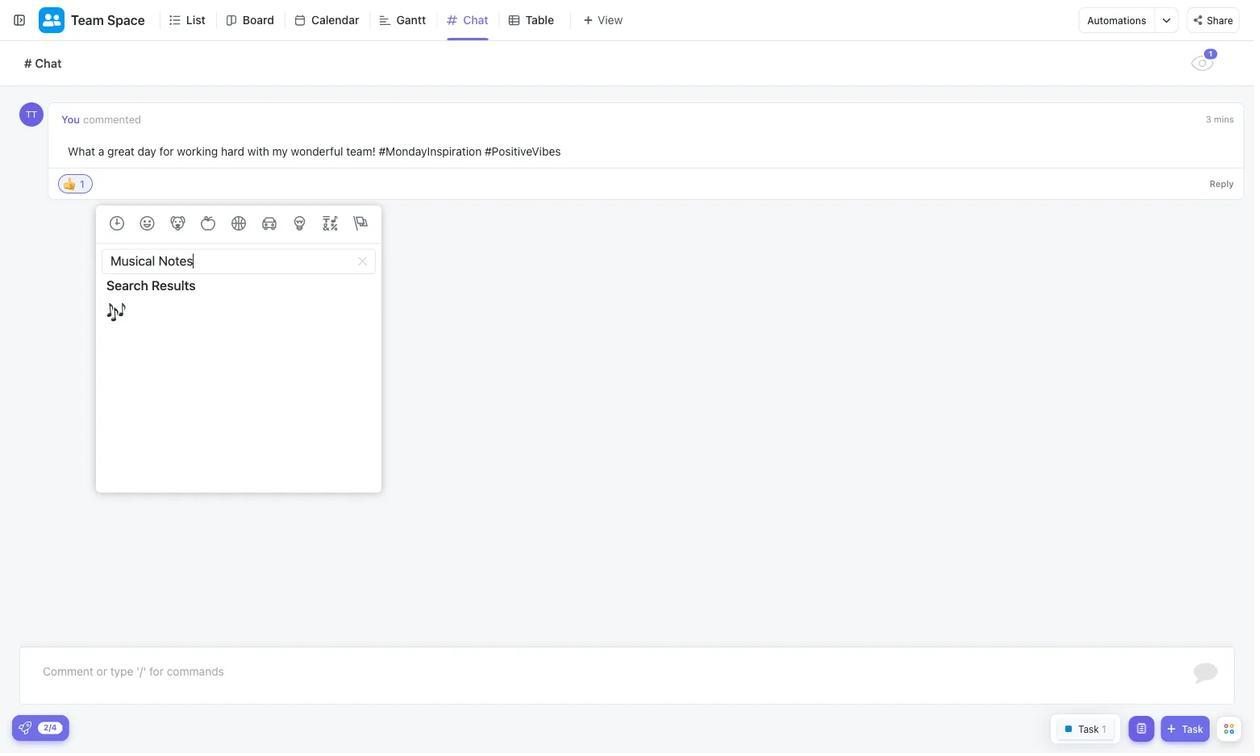 Task type: vqa. For each thing, say whether or not it's contained in the screenshot.
tree in the sidebar navigation
no



Task type: describe. For each thing, give the bounding box(es) containing it.
3
[[1206, 114, 1211, 124]]

working
[[177, 145, 218, 158]]

day
[[138, 145, 156, 158]]

share button
[[1187, 7, 1240, 33]]

list
[[186, 13, 206, 27]]

my
[[272, 145, 288, 158]]

calendar
[[311, 13, 359, 27]]

great
[[107, 145, 135, 158]]

🎶
[[106, 300, 126, 325]]

#
[[24, 56, 32, 70]]

clear image
[[357, 256, 368, 266]]

table link
[[525, 0, 561, 40]]

chat link
[[463, 0, 495, 40]]

automations
[[1087, 15, 1146, 26]]

team!
[[346, 145, 376, 158]]

search results element
[[102, 274, 376, 326]]

share
[[1207, 15, 1233, 26]]

tt
[[26, 109, 37, 120]]

you commented
[[61, 113, 141, 125]]

team space button
[[65, 2, 145, 38]]

space
[[107, 13, 145, 28]]

calendar link
[[311, 0, 366, 40]]

#mondayinspiration
[[379, 145, 482, 158]]

3 mins
[[1206, 114, 1234, 124]]

search
[[106, 278, 148, 293]]

commented
[[83, 113, 141, 125]]

onboarding checklist button element
[[19, 722, 31, 735]]

list link
[[186, 0, 212, 40]]

for
[[159, 145, 174, 158]]

2/4
[[44, 723, 57, 732]]



Task type: locate. For each thing, give the bounding box(es) containing it.
1 vertical spatial chat
[[35, 56, 62, 70]]

automations button
[[1079, 8, 1154, 32]]

with
[[247, 145, 269, 158]]

team space
[[71, 13, 145, 28]]

# chat
[[24, 56, 62, 70]]

table
[[525, 13, 554, 27]]

0 horizontal spatial chat
[[35, 56, 62, 70]]

chat right gantt link
[[463, 13, 488, 27]]

board link
[[243, 0, 281, 40]]

1 horizontal spatial chat
[[463, 13, 488, 27]]

#positivevibes
[[485, 145, 561, 158]]

chat inside 'link'
[[463, 13, 488, 27]]

board
[[243, 13, 274, 27]]

a
[[98, 145, 104, 158]]

gantt
[[396, 13, 426, 27]]

team
[[71, 13, 104, 28]]

search results 🎶
[[106, 278, 196, 325]]

gantt link
[[396, 0, 432, 40]]

reply
[[1210, 179, 1234, 189]]

what a great day for working hard with my wonderful team! #mondayinspiration #positivevibes
[[68, 145, 561, 158]]

results
[[152, 278, 196, 293]]

hard
[[221, 145, 244, 158]]

onboarding checklist button image
[[19, 722, 31, 735]]

1
[[80, 178, 85, 190]]

wonderful
[[291, 145, 343, 158]]

chat right #
[[35, 56, 62, 70]]

Search search field
[[102, 249, 376, 274]]

chat
[[463, 13, 488, 27], [35, 56, 62, 70]]

you
[[61, 113, 80, 125]]

what
[[68, 145, 95, 158]]

0 vertical spatial chat
[[463, 13, 488, 27]]

task
[[1182, 723, 1203, 735]]

mins
[[1214, 114, 1234, 124]]



